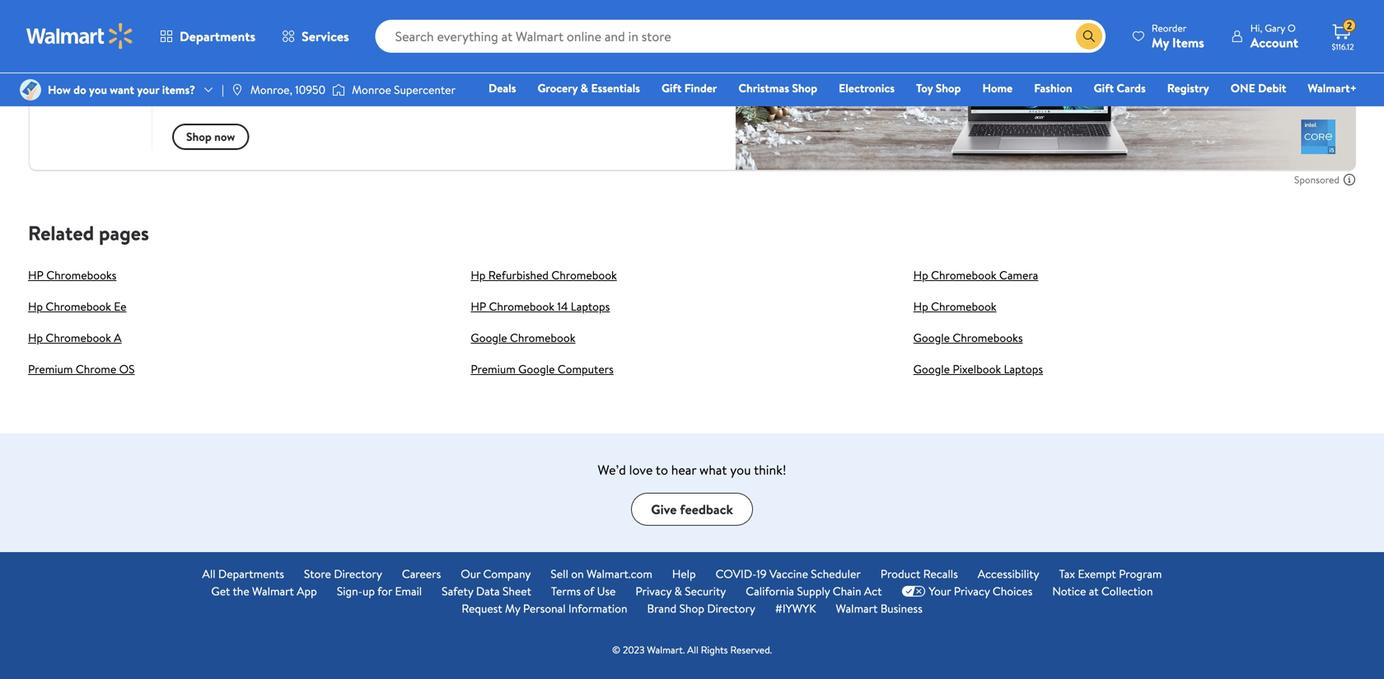 Task type: vqa. For each thing, say whether or not it's contained in the screenshot.
Program on the bottom right of the page
yes



Task type: locate. For each thing, give the bounding box(es) containing it.
chromebooks up google pixelbook laptops "link"
[[953, 330, 1023, 346]]

chromebook for hp chromebook
[[932, 298, 997, 314]]

departments button
[[147, 16, 269, 56]]

 image
[[332, 82, 345, 98]]

0 horizontal spatial premium
[[28, 361, 73, 377]]

hp down hp chromebook ee
[[28, 330, 43, 346]]

laptops right 14
[[571, 298, 610, 314]]

chromebook up premium google computers link on the left
[[510, 330, 576, 346]]

my inside reorder my items
[[1152, 33, 1170, 52]]

how do you want your items?
[[48, 82, 195, 98]]

1 horizontal spatial hp
[[471, 298, 486, 314]]

you right the do
[[89, 82, 107, 98]]

get
[[211, 583, 230, 599]]

gift left cards
[[1094, 80, 1114, 96]]

give feedback
[[651, 500, 733, 518]]

1 horizontal spatial laptops
[[1004, 361, 1044, 377]]

0 horizontal spatial  image
[[20, 79, 41, 101]]

hp up google chromebook link
[[471, 298, 486, 314]]

1 horizontal spatial  image
[[231, 83, 244, 96]]

brand shop directory
[[647, 600, 756, 617]]

google chromebook
[[471, 330, 576, 346]]

services
[[302, 27, 349, 45]]

chromebook up 14
[[552, 267, 617, 283]]

google for google pixelbook laptops
[[914, 361, 950, 377]]

hp up the google chromebooks link
[[914, 298, 929, 314]]

gift cards
[[1094, 80, 1146, 96]]

reorder my items
[[1152, 21, 1205, 52]]

hp for hp refurbished chromebook
[[471, 267, 486, 283]]

o
[[1288, 21, 1296, 35]]

chrome
[[76, 361, 116, 377]]

privacy up the 'brand'
[[636, 583, 672, 599]]

#iywyk
[[776, 600, 816, 617]]

1 vertical spatial chromebooks
[[953, 330, 1023, 346]]

1 vertical spatial departments
[[218, 566, 284, 582]]

1 privacy from the left
[[636, 583, 672, 599]]

my down sheet
[[505, 600, 521, 617]]

chromebook up hp chromebook
[[932, 267, 997, 283]]

of
[[584, 583, 595, 599]]

gift left finder
[[662, 80, 682, 96]]

premium
[[28, 361, 73, 377], [471, 361, 516, 377]]

chromebook up hp chromebook a link
[[46, 298, 111, 314]]

google down hp chromebook
[[914, 330, 950, 346]]

1 vertical spatial directory
[[707, 600, 756, 617]]

exempt
[[1078, 566, 1117, 582]]

choices
[[993, 583, 1033, 599]]

0 horizontal spatial chromebooks
[[46, 267, 117, 283]]

hp left refurbished
[[471, 267, 486, 283]]

hp down hp chromebooks "link"
[[28, 298, 43, 314]]

0 vertical spatial laptops
[[571, 298, 610, 314]]

1 horizontal spatial my
[[1152, 33, 1170, 52]]

your
[[137, 82, 159, 98]]

we'd
[[598, 461, 626, 479]]

on
[[571, 566, 584, 582]]

tax exempt program get the walmart app
[[211, 566, 1163, 599]]

1 premium from the left
[[28, 361, 73, 377]]

chromebooks
[[46, 267, 117, 283], [953, 330, 1023, 346]]

0 vertical spatial directory
[[334, 566, 382, 582]]

store directory link
[[304, 565, 382, 583]]

google left the pixelbook at the bottom right of page
[[914, 361, 950, 377]]

10950
[[295, 82, 326, 98]]

0 vertical spatial all
[[202, 566, 216, 582]]

shop down privacy & security link
[[680, 600, 705, 617]]

 image
[[20, 79, 41, 101], [231, 83, 244, 96]]

Walmart Site-Wide search field
[[376, 20, 1106, 53]]

 image right |
[[231, 83, 244, 96]]

 image for monroe, 10950
[[231, 83, 244, 96]]

2023
[[623, 643, 645, 657]]

give
[[651, 500, 677, 518]]

shop right christmas
[[792, 80, 818, 96]]

1 horizontal spatial privacy
[[954, 583, 990, 599]]

google
[[471, 330, 507, 346], [914, 330, 950, 346], [519, 361, 555, 377], [914, 361, 950, 377]]

1 horizontal spatial all
[[688, 643, 699, 657]]

request
[[462, 600, 503, 617]]

0 horizontal spatial directory
[[334, 566, 382, 582]]

1 vertical spatial laptops
[[1004, 361, 1044, 377]]

0 vertical spatial walmart
[[252, 583, 294, 599]]

directory down security
[[707, 600, 756, 617]]

hp chromebook ee link
[[28, 298, 127, 314]]

chromebook up google chromebooks
[[932, 298, 997, 314]]

premium for premium google computers
[[471, 361, 516, 377]]

& down 'help' 'link'
[[675, 583, 682, 599]]

monroe supercenter
[[352, 82, 456, 98]]

sponsored
[[1295, 173, 1340, 187]]

all
[[202, 566, 216, 582], [688, 643, 699, 657]]

security
[[685, 583, 726, 599]]

$116.12
[[1332, 41, 1355, 52]]

chromebook for hp chromebook camera
[[932, 267, 997, 283]]

1 vertical spatial my
[[505, 600, 521, 617]]

0 horizontal spatial gift
[[662, 80, 682, 96]]

finder
[[685, 80, 717, 96]]

0 vertical spatial hp
[[28, 267, 44, 283]]

0 horizontal spatial &
[[581, 80, 589, 96]]

hi,
[[1251, 21, 1263, 35]]

1 gift from the left
[[662, 80, 682, 96]]

1 horizontal spatial gift
[[1094, 80, 1114, 96]]

hp refurbished chromebook link
[[471, 267, 617, 283]]

privacy inside your privacy choices link
[[954, 583, 990, 599]]

you right "what"
[[731, 461, 751, 479]]

to
[[656, 461, 668, 479]]

shop right toy at right
[[936, 80, 961, 96]]

privacy right "your"
[[954, 583, 990, 599]]

Search search field
[[376, 20, 1106, 53]]

safety data sheet
[[442, 583, 532, 599]]

1 vertical spatial walmart
[[836, 600, 878, 617]]

& right grocery
[[581, 80, 589, 96]]

pixelbook
[[953, 361, 1002, 377]]

premium for premium chrome os
[[28, 361, 73, 377]]

one debit
[[1231, 80, 1287, 96]]

chromebook for hp chromebook a
[[46, 330, 111, 346]]

0 vertical spatial chromebooks
[[46, 267, 117, 283]]

2 gift from the left
[[1094, 80, 1114, 96]]

computers
[[558, 361, 614, 377]]

use
[[597, 583, 616, 599]]

0 vertical spatial my
[[1152, 33, 1170, 52]]

1 vertical spatial hp
[[471, 298, 486, 314]]

walmart+ link
[[1301, 79, 1365, 97]]

premium down hp chromebook a link
[[28, 361, 73, 377]]

laptops right the pixelbook at the bottom right of page
[[1004, 361, 1044, 377]]

chromebook down hp chromebook ee
[[46, 330, 111, 346]]

gift for gift finder
[[662, 80, 682, 96]]

0 horizontal spatial all
[[202, 566, 216, 582]]

0 horizontal spatial walmart
[[252, 583, 294, 599]]

walmart down chain
[[836, 600, 878, 617]]

christmas shop link
[[731, 79, 825, 97]]

related pages
[[28, 219, 149, 247]]

all up get
[[202, 566, 216, 582]]

product recalls link
[[881, 565, 958, 583]]

walmart inside tax exempt program get the walmart app
[[252, 583, 294, 599]]

hp chromebook camera
[[914, 267, 1039, 283]]

ee
[[114, 298, 127, 314]]

get the walmart app link
[[211, 583, 317, 600]]

gift cards link
[[1087, 79, 1154, 97]]

notice
[[1053, 583, 1087, 599]]

covid-19 vaccine scheduler
[[716, 566, 861, 582]]

2 privacy from the left
[[954, 583, 990, 599]]

0 horizontal spatial shop
[[680, 600, 705, 617]]

1 horizontal spatial walmart
[[836, 600, 878, 617]]

chromebook up google chromebook link
[[489, 298, 555, 314]]

departments up the
[[218, 566, 284, 582]]

chromebooks for google chromebooks
[[953, 330, 1023, 346]]

california supply chain act
[[746, 583, 882, 599]]

all left rights
[[688, 643, 699, 657]]

store directory
[[304, 566, 382, 582]]

fashion
[[1035, 80, 1073, 96]]

directory inside store directory link
[[334, 566, 382, 582]]

monroe,
[[250, 82, 293, 98]]

0 horizontal spatial my
[[505, 600, 521, 617]]

2 horizontal spatial shop
[[936, 80, 961, 96]]

sign-up for email link
[[337, 583, 422, 600]]

walmart right the
[[252, 583, 294, 599]]

1 horizontal spatial chromebooks
[[953, 330, 1023, 346]]

2 premium from the left
[[471, 361, 516, 377]]

 image left 'how'
[[20, 79, 41, 101]]

|
[[222, 82, 224, 98]]

google down hp chromebook 14 laptops link
[[471, 330, 507, 346]]

hp up hp chromebook link
[[914, 267, 929, 283]]

hp chromebook 14 laptops link
[[471, 298, 610, 314]]

privacy
[[636, 583, 672, 599], [954, 583, 990, 599]]

0 horizontal spatial privacy
[[636, 583, 672, 599]]

departments up |
[[180, 27, 256, 45]]

safety data sheet link
[[442, 583, 532, 600]]

0 vertical spatial &
[[581, 80, 589, 96]]

christmas shop
[[739, 80, 818, 96]]

1 horizontal spatial &
[[675, 583, 682, 599]]

chromebooks up hp chromebook ee
[[46, 267, 117, 283]]

& for grocery
[[581, 80, 589, 96]]

hp chromebooks link
[[28, 267, 117, 283]]

my left 'items'
[[1152, 33, 1170, 52]]

covid-
[[716, 566, 757, 582]]

walmart image
[[26, 23, 134, 49]]

1 vertical spatial &
[[675, 583, 682, 599]]

0 horizontal spatial you
[[89, 82, 107, 98]]

how
[[48, 82, 71, 98]]

1 horizontal spatial premium
[[471, 361, 516, 377]]

directory up sign-
[[334, 566, 382, 582]]

careers
[[402, 566, 441, 582]]

sheet
[[503, 583, 532, 599]]

premium down the 'google chromebook'
[[471, 361, 516, 377]]

hp down related
[[28, 267, 44, 283]]

refurbished
[[489, 267, 549, 283]]

privacy choices icon image
[[902, 586, 926, 597]]

1 horizontal spatial directory
[[707, 600, 756, 617]]

one debit link
[[1224, 79, 1294, 97]]

1 vertical spatial you
[[731, 461, 751, 479]]

chromebook for google chromebook
[[510, 330, 576, 346]]

home
[[983, 80, 1013, 96]]

privacy inside privacy & security link
[[636, 583, 672, 599]]

hp for hp chromebooks
[[28, 267, 44, 283]]

your privacy choices link
[[902, 583, 1033, 600]]

0 horizontal spatial hp
[[28, 267, 44, 283]]

1 horizontal spatial you
[[731, 461, 751, 479]]

hp for hp chromebook 14 laptops
[[471, 298, 486, 314]]

1 horizontal spatial shop
[[792, 80, 818, 96]]

grocery & essentials
[[538, 80, 640, 96]]

google chromebook link
[[471, 330, 576, 346]]

my inside notice at collection request my personal information
[[505, 600, 521, 617]]

0 vertical spatial departments
[[180, 27, 256, 45]]

google down google chromebook link
[[519, 361, 555, 377]]

business
[[881, 600, 923, 617]]



Task type: describe. For each thing, give the bounding box(es) containing it.
we'd love to hear what you think!
[[598, 461, 787, 479]]

walmart business link
[[836, 600, 923, 617]]

premium chrome os
[[28, 361, 135, 377]]

hp for hp chromebook camera
[[914, 267, 929, 283]]

google pixelbook laptops
[[914, 361, 1044, 377]]

©
[[612, 643, 621, 657]]

directory inside brand shop directory link
[[707, 600, 756, 617]]

data
[[476, 583, 500, 599]]

terms of use
[[551, 583, 616, 599]]

google for google chromebook
[[471, 330, 507, 346]]

hp chromebook a
[[28, 330, 122, 346]]

one
[[1231, 80, 1256, 96]]

hp for hp chromebook ee
[[28, 298, 43, 314]]

do
[[73, 82, 86, 98]]

personal
[[523, 600, 566, 617]]

love
[[629, 461, 653, 479]]

up
[[363, 583, 375, 599]]

feedback
[[680, 500, 733, 518]]

reserved.
[[731, 643, 772, 657]]

shop for christmas
[[792, 80, 818, 96]]

ad disclaimer and feedback image
[[1344, 173, 1357, 186]]

google for google chromebooks
[[914, 330, 950, 346]]

account
[[1251, 33, 1299, 52]]

hp for hp chromebook
[[914, 298, 929, 314]]

all departments link
[[202, 565, 284, 583]]

toy shop
[[917, 80, 961, 96]]

hp chromebook
[[914, 298, 997, 314]]

chromebook for hp chromebook ee
[[46, 298, 111, 314]]

toy shop link
[[909, 79, 969, 97]]

brand shop directory link
[[647, 600, 756, 617]]

hear
[[672, 461, 697, 479]]

chromebook for hp chromebook 14 laptops
[[489, 298, 555, 314]]

gift finder
[[662, 80, 717, 96]]

all departments
[[202, 566, 284, 582]]

gift finder link
[[654, 79, 725, 97]]

0 vertical spatial you
[[89, 82, 107, 98]]

recalls
[[924, 566, 958, 582]]

our company link
[[461, 565, 531, 583]]

reorder
[[1152, 21, 1187, 35]]

our company
[[461, 566, 531, 582]]

act
[[865, 583, 882, 599]]

gift for gift cards
[[1094, 80, 1114, 96]]

search icon image
[[1083, 30, 1096, 43]]

© 2023 walmart. all rights reserved.
[[612, 643, 772, 657]]

 image for how do you want your items?
[[20, 79, 41, 101]]

grocery & essentials link
[[530, 79, 648, 97]]

supply
[[797, 583, 830, 599]]

hi, gary o account
[[1251, 21, 1299, 52]]

0 horizontal spatial laptops
[[571, 298, 610, 314]]

electronics link
[[832, 79, 903, 97]]

chain
[[833, 583, 862, 599]]

hp chromebook link
[[914, 298, 997, 314]]

collection
[[1102, 583, 1154, 599]]

toy
[[917, 80, 933, 96]]

notice at collection link
[[1053, 583, 1154, 600]]

store
[[304, 566, 331, 582]]

google pixelbook laptops link
[[914, 361, 1044, 377]]

deals
[[489, 80, 516, 96]]

help
[[673, 566, 696, 582]]

monroe, 10950
[[250, 82, 326, 98]]

request my personal information link
[[462, 600, 628, 617]]

home link
[[976, 79, 1021, 97]]

help link
[[673, 565, 696, 583]]

for
[[378, 583, 392, 599]]

chromebooks for hp chromebooks
[[46, 267, 117, 283]]

your privacy choices
[[929, 583, 1033, 599]]

shop for brand
[[680, 600, 705, 617]]

hp refurbished chromebook
[[471, 267, 617, 283]]

think!
[[754, 461, 787, 479]]

product recalls
[[881, 566, 958, 582]]

shop for toy
[[936, 80, 961, 96]]

google chromebooks link
[[914, 330, 1023, 346]]

items
[[1173, 33, 1205, 52]]

hp for hp chromebook a
[[28, 330, 43, 346]]

essentials
[[591, 80, 640, 96]]

careers link
[[402, 565, 441, 583]]

walmart+
[[1308, 80, 1358, 96]]

camera
[[1000, 267, 1039, 283]]

hp chromebook a link
[[28, 330, 122, 346]]

give feedback button
[[632, 493, 753, 526]]

departments inside dropdown button
[[180, 27, 256, 45]]

scheduler
[[811, 566, 861, 582]]

terms of use link
[[551, 583, 616, 600]]

california supply chain act link
[[746, 583, 882, 600]]

& for privacy
[[675, 583, 682, 599]]

the
[[233, 583, 250, 599]]

premium google computers link
[[471, 361, 614, 377]]

gary
[[1265, 21, 1286, 35]]

sell on walmart.com link
[[551, 565, 653, 583]]

debit
[[1259, 80, 1287, 96]]

related
[[28, 219, 94, 247]]

program
[[1119, 566, 1163, 582]]

brand
[[647, 600, 677, 617]]

1 vertical spatial all
[[688, 643, 699, 657]]

hp chromebook 14 laptops
[[471, 298, 610, 314]]



